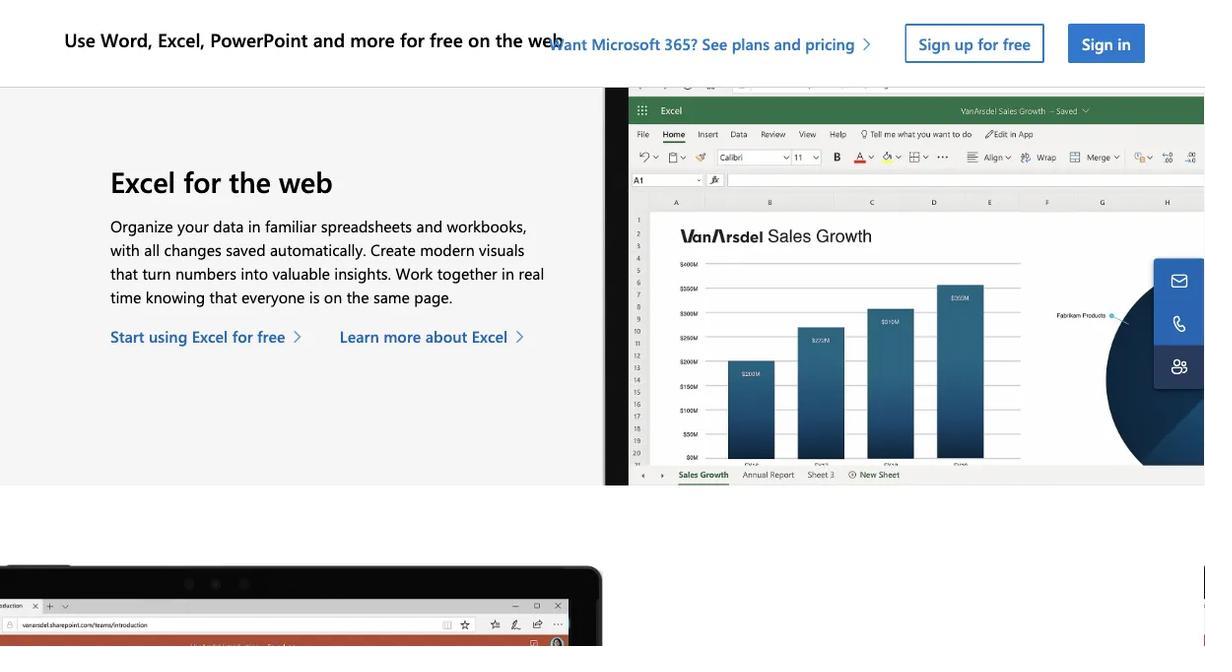 Task type: locate. For each thing, give the bounding box(es) containing it.
and
[[313, 27, 345, 52], [774, 33, 801, 54], [416, 216, 443, 237]]

sign
[[919, 33, 950, 54], [1082, 33, 1113, 54]]

1 horizontal spatial and
[[416, 216, 443, 237]]

2 sign from the left
[[1082, 33, 1113, 54]]

familiar
[[265, 216, 317, 237]]

sign in link
[[1068, 24, 1145, 63]]

and right plans
[[774, 33, 801, 54]]

for
[[400, 27, 425, 52], [978, 33, 998, 54], [183, 162, 221, 200], [232, 326, 253, 347]]

1 vertical spatial web
[[279, 162, 333, 200]]

0 horizontal spatial in
[[248, 216, 261, 237]]

1 vertical spatial the
[[229, 162, 271, 200]]

1 horizontal spatial free
[[430, 27, 463, 52]]

learn
[[340, 326, 379, 347]]

1 horizontal spatial sign
[[1082, 33, 1113, 54]]

on inside organize your data in familiar spreadsheets and workbooks, with all changes saved automatically. create modern visuals that turn numbers into valuable insights. work together in real time knowing that everyone is on the same page.
[[324, 286, 342, 308]]

0 horizontal spatial that
[[110, 263, 138, 284]]

on inside 'element'
[[468, 27, 490, 52]]

2 horizontal spatial the
[[495, 27, 523, 52]]

1 horizontal spatial that
[[209, 286, 237, 308]]

excel right "using"
[[192, 326, 228, 347]]

automatically.
[[270, 239, 366, 260]]

0 vertical spatial more
[[350, 27, 395, 52]]

1 vertical spatial more
[[384, 326, 421, 347]]

and right powerpoint
[[313, 27, 345, 52]]

1 horizontal spatial excel
[[192, 326, 228, 347]]

1 vertical spatial on
[[324, 286, 342, 308]]

start using excel for free link
[[110, 325, 312, 349]]

that
[[110, 263, 138, 284], [209, 286, 237, 308]]

web inside 'element'
[[528, 27, 564, 52]]

on right is
[[324, 286, 342, 308]]

1 horizontal spatial the
[[347, 286, 369, 308]]

1 horizontal spatial web
[[528, 27, 564, 52]]

start
[[110, 326, 144, 347]]

the left want
[[495, 27, 523, 52]]

0 vertical spatial web
[[528, 27, 564, 52]]

workbooks,
[[447, 216, 527, 237]]

together
[[437, 263, 497, 284]]

free
[[430, 27, 463, 52], [1003, 33, 1031, 54], [257, 326, 285, 347]]

more
[[350, 27, 395, 52], [384, 326, 421, 347]]

and inside organize your data in familiar spreadsheets and workbooks, with all changes saved automatically. create modern visuals that turn numbers into valuable insights. work together in real time knowing that everyone is on the same page.
[[416, 216, 443, 237]]

excel right about
[[472, 326, 508, 347]]

excel
[[110, 162, 176, 200], [192, 326, 228, 347], [472, 326, 508, 347]]

excel,
[[158, 27, 205, 52]]

same
[[373, 286, 410, 308]]

that down "numbers"
[[209, 286, 237, 308]]

valuable
[[272, 263, 330, 284]]

2 vertical spatial the
[[347, 286, 369, 308]]

the
[[495, 27, 523, 52], [229, 162, 271, 200], [347, 286, 369, 308]]

web up familiar
[[279, 162, 333, 200]]

2 horizontal spatial in
[[1118, 33, 1131, 54]]

that down with
[[110, 263, 138, 284]]

the inside organize your data in familiar spreadsheets and workbooks, with all changes saved automatically. create modern visuals that turn numbers into valuable insights. work together in real time knowing that everyone is on the same page.
[[347, 286, 369, 308]]

0 vertical spatial the
[[495, 27, 523, 52]]

all
[[144, 239, 160, 260]]

0 vertical spatial on
[[468, 27, 490, 52]]

1 horizontal spatial in
[[502, 263, 514, 284]]

on left want
[[468, 27, 490, 52]]

web
[[528, 27, 564, 52], [279, 162, 333, 200]]

on
[[468, 27, 490, 52], [324, 286, 342, 308]]

1 vertical spatial that
[[209, 286, 237, 308]]

work
[[396, 263, 433, 284]]

data
[[213, 216, 244, 237]]

and up modern
[[416, 216, 443, 237]]

into
[[241, 263, 268, 284]]

powerpoint
[[210, 27, 308, 52]]

in
[[1118, 33, 1131, 54], [248, 216, 261, 237], [502, 263, 514, 284]]

visuals
[[479, 239, 525, 260]]

organize your data in familiar spreadsheets and workbooks, with all changes saved automatically. create modern visuals that turn numbers into valuable insights. work together in real time knowing that everyone is on the same page.
[[110, 216, 544, 308]]

excel up 'organize'
[[110, 162, 176, 200]]

turn
[[142, 263, 171, 284]]

1 horizontal spatial on
[[468, 27, 490, 52]]

changes
[[164, 239, 222, 260]]

a surface tablet displaying a presentation in powerpoint on the web image
[[0, 565, 603, 647]]

0 horizontal spatial the
[[229, 162, 271, 200]]

word,
[[101, 27, 153, 52]]

0 horizontal spatial sign
[[919, 33, 950, 54]]

web left microsoft at the top
[[528, 27, 564, 52]]

about
[[425, 326, 467, 347]]

with
[[110, 239, 140, 260]]

your
[[177, 216, 209, 237]]

365?
[[665, 33, 698, 54]]

up
[[955, 33, 973, 54]]

0 vertical spatial in
[[1118, 33, 1131, 54]]

0 horizontal spatial on
[[324, 286, 342, 308]]

see
[[702, 33, 727, 54]]

the up data
[[229, 162, 271, 200]]

1 sign from the left
[[919, 33, 950, 54]]

learn more about excel
[[340, 326, 508, 347]]

the down insights.
[[347, 286, 369, 308]]

pricing
[[805, 33, 855, 54]]



Task type: vqa. For each thing, say whether or not it's contained in the screenshot.
PowerPoint at the left
yes



Task type: describe. For each thing, give the bounding box(es) containing it.
sign up for free
[[919, 33, 1031, 54]]

sign up for free link
[[905, 24, 1045, 63]]

page.
[[414, 286, 452, 308]]

want microsoft 365? see plans and pricing link
[[549, 33, 882, 54]]

sign for sign in
[[1082, 33, 1113, 54]]

is
[[309, 286, 320, 308]]

2 horizontal spatial and
[[774, 33, 801, 54]]

0 vertical spatial that
[[110, 263, 138, 284]]

start using excel for free
[[110, 326, 285, 347]]

more inside 'element'
[[350, 27, 395, 52]]

learn more about excel link
[[340, 325, 534, 349]]

sign for sign up for free
[[919, 33, 950, 54]]

sign in
[[1082, 33, 1131, 54]]

2 horizontal spatial free
[[1003, 33, 1031, 54]]

want
[[549, 33, 587, 54]]

create
[[371, 239, 416, 260]]

want microsoft 365? see plans and pricing
[[549, 33, 855, 54]]

spreadsheets
[[321, 216, 412, 237]]

using
[[149, 326, 188, 347]]

saved
[[226, 239, 266, 260]]

everyone
[[241, 286, 305, 308]]

insights.
[[334, 263, 391, 284]]

2 vertical spatial in
[[502, 263, 514, 284]]

the inside 'element'
[[495, 27, 523, 52]]

2 horizontal spatial excel
[[472, 326, 508, 347]]

use word, excel, powerpoint and more for free on the web element
[[60, 0, 1157, 87]]

0 horizontal spatial and
[[313, 27, 345, 52]]

numbers
[[175, 263, 236, 284]]

plans
[[732, 33, 770, 54]]

0 horizontal spatial free
[[257, 326, 285, 347]]

0 horizontal spatial web
[[279, 162, 333, 200]]

microsoft
[[591, 33, 660, 54]]

knowing
[[146, 286, 205, 308]]

real
[[519, 263, 544, 284]]

time
[[110, 286, 141, 308]]

excel for the web
[[110, 162, 333, 200]]

0 horizontal spatial excel
[[110, 162, 176, 200]]

1 vertical spatial in
[[248, 216, 261, 237]]

use
[[64, 27, 95, 52]]

modern
[[420, 239, 475, 260]]

a laptop displaying colorful charts and graphs in excel on the web image
[[603, 27, 1205, 486]]

organize
[[110, 216, 173, 237]]

use word, excel, powerpoint and more for free on the web
[[64, 27, 564, 52]]

in inside 'element'
[[1118, 33, 1131, 54]]



